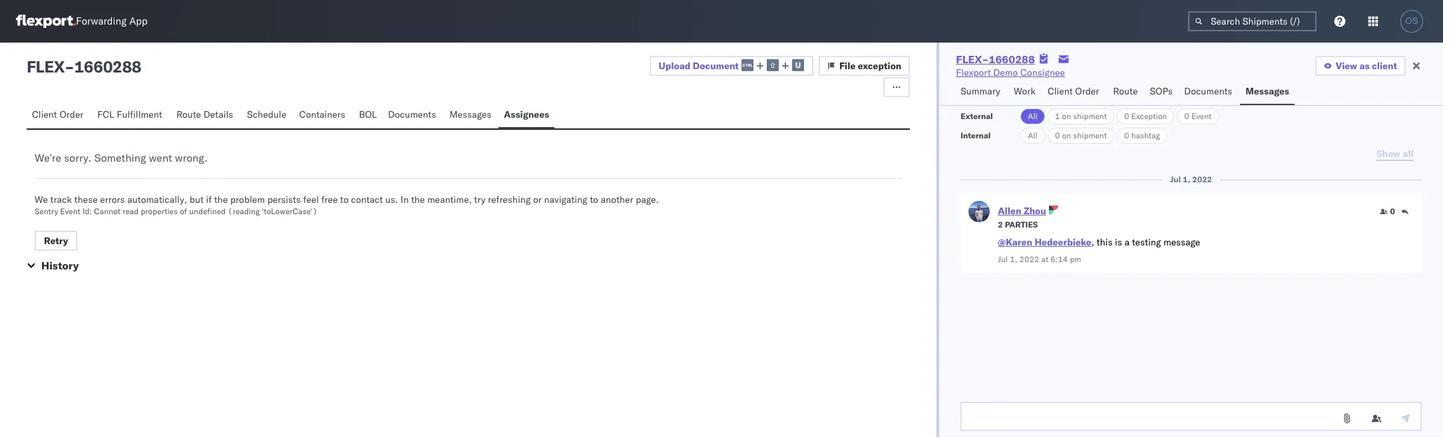 Task type: describe. For each thing, give the bounding box(es) containing it.
bol button
[[354, 103, 383, 128]]

0 horizontal spatial documents button
[[383, 103, 444, 128]]

0 for 0
[[1390, 206, 1395, 216]]

fcl fulfillment button
[[92, 103, 171, 128]]

cannot
[[94, 206, 121, 216]]

history
[[41, 259, 79, 272]]

try
[[474, 194, 486, 206]]

0 horizontal spatial client order
[[32, 109, 83, 120]]

upload document
[[659, 60, 739, 72]]

0 for 0 on shipment
[[1055, 130, 1060, 140]]

of
[[180, 206, 187, 216]]

assignees button
[[499, 103, 555, 128]]

view
[[1336, 60, 1357, 72]]

flex-1660288 link
[[956, 53, 1035, 66]]

1 horizontal spatial documents button
[[1179, 79, 1240, 105]]

2 parties button
[[998, 218, 1038, 230]]

this
[[1097, 236, 1113, 248]]

1 horizontal spatial 1660288
[[989, 53, 1035, 66]]

is
[[1115, 236, 1122, 248]]

retry
[[44, 235, 68, 247]]

work button
[[1009, 79, 1043, 105]]

route for route details
[[176, 109, 201, 120]]

1 the from the left
[[214, 194, 228, 206]]

properties
[[141, 206, 178, 216]]

allen zhou
[[998, 205, 1046, 217]]

flexport demo consignee link
[[956, 66, 1065, 79]]

all button for 0
[[1021, 128, 1045, 144]]

,
[[1092, 236, 1094, 248]]

all for 1
[[1028, 111, 1038, 121]]

parties
[[1005, 220, 1038, 230]]

retry button
[[35, 231, 77, 251]]

flex-
[[956, 53, 989, 66]]

6:14
[[1051, 254, 1068, 264]]

page.
[[636, 194, 659, 206]]

0 button
[[1380, 206, 1395, 217]]

but
[[190, 194, 204, 206]]

in
[[401, 194, 409, 206]]

forwarding app link
[[16, 15, 148, 28]]

2
[[998, 220, 1003, 230]]

automatically,
[[127, 194, 187, 206]]

flex - 1660288
[[27, 57, 141, 77]]

meantime,
[[427, 194, 472, 206]]

2 parties
[[998, 220, 1038, 230]]

upload
[[659, 60, 691, 72]]

zhou
[[1024, 205, 1046, 217]]

wrong.
[[175, 151, 208, 164]]

undefined
[[189, 206, 226, 216]]

flex
[[27, 57, 65, 77]]

Search Shipments (/) text field
[[1188, 11, 1317, 31]]

demo
[[993, 67, 1018, 79]]

document
[[693, 60, 739, 72]]

upload document button
[[649, 56, 813, 76]]

flex-1660288
[[956, 53, 1035, 66]]

file exception
[[839, 60, 902, 72]]

persists
[[267, 194, 301, 206]]

1 horizontal spatial messages button
[[1240, 79, 1295, 105]]

bol
[[359, 109, 377, 120]]

or
[[533, 194, 542, 206]]

0 for 0 event
[[1185, 111, 1190, 121]]

0 hashtag
[[1124, 130, 1160, 140]]

refreshing
[[488, 194, 531, 206]]

0 for 0 hashtag
[[1124, 130, 1129, 140]]

these
[[74, 194, 98, 206]]

app
[[129, 15, 148, 28]]

1 to from the left
[[340, 194, 349, 206]]

route details
[[176, 109, 233, 120]]

we're sorry. something went wrong.
[[35, 151, 208, 164]]

consignee
[[1021, 67, 1065, 79]]

pm
[[1070, 254, 1081, 264]]

0 horizontal spatial messages button
[[444, 103, 499, 128]]

0 horizontal spatial 1660288
[[74, 57, 141, 77]]

sorry.
[[64, 151, 92, 164]]

free
[[321, 194, 338, 206]]

external
[[961, 111, 993, 121]]

exception
[[1131, 111, 1167, 121]]

on for 0
[[1062, 130, 1071, 140]]

forwarding app
[[76, 15, 148, 28]]

1, inside @karen hedeerbieke , this is a testing message jul 1, 2022 at 6:14 pm
[[1010, 254, 1018, 264]]

@karen hedeerbieke button
[[998, 236, 1092, 248]]

0 horizontal spatial client order button
[[27, 103, 92, 128]]

view as client
[[1336, 60, 1397, 72]]



Task type: vqa. For each thing, say whether or not it's contained in the screenshot.
Job Title text box
no



Task type: locate. For each thing, give the bounding box(es) containing it.
1 vertical spatial messages
[[450, 109, 491, 120]]

'tolowercase')
[[262, 206, 317, 216]]

1 shipment from the top
[[1073, 111, 1107, 121]]

None text field
[[961, 402, 1422, 431]]

1,
[[1183, 174, 1191, 184], [1010, 254, 1018, 264]]

on down "1 on shipment"
[[1062, 130, 1071, 140]]

1 horizontal spatial event
[[1192, 111, 1212, 121]]

contact
[[351, 194, 383, 206]]

0 vertical spatial shipment
[[1073, 111, 1107, 121]]

read
[[123, 206, 139, 216]]

client up we're on the left of page
[[32, 109, 57, 120]]

2022 down 0 event
[[1192, 174, 1212, 184]]

0 vertical spatial jul
[[1171, 174, 1181, 184]]

a
[[1125, 236, 1130, 248]]

0 vertical spatial client
[[1048, 85, 1073, 97]]

1660288 up flexport demo consignee
[[989, 53, 1035, 66]]

schedule
[[247, 109, 286, 120]]

1 vertical spatial jul
[[998, 254, 1008, 264]]

messages for messages button to the right
[[1246, 85, 1290, 97]]

client order up we're on the left of page
[[32, 109, 83, 120]]

1 horizontal spatial jul
[[1171, 174, 1181, 184]]

fcl fulfillment
[[97, 109, 162, 120]]

0 vertical spatial messages
[[1246, 85, 1290, 97]]

all left 1
[[1028, 111, 1038, 121]]

event down track
[[60, 206, 80, 216]]

2022 inside @karen hedeerbieke , this is a testing message jul 1, 2022 at 6:14 pm
[[1020, 254, 1039, 264]]

documents button up 0 event
[[1179, 79, 1240, 105]]

1 horizontal spatial 2022
[[1192, 174, 1212, 184]]

on right 1
[[1062, 111, 1071, 121]]

something
[[94, 151, 146, 164]]

jul down @karen
[[998, 254, 1008, 264]]

1 vertical spatial event
[[60, 206, 80, 216]]

1 vertical spatial shipment
[[1073, 130, 1107, 140]]

1 all button from the top
[[1021, 109, 1045, 124]]

2 on from the top
[[1062, 130, 1071, 140]]

order up "1 on shipment"
[[1075, 85, 1099, 97]]

0 horizontal spatial event
[[60, 206, 80, 216]]

1 horizontal spatial client order
[[1048, 85, 1099, 97]]

1 horizontal spatial route
[[1113, 85, 1138, 97]]

1 horizontal spatial order
[[1075, 85, 1099, 97]]

1 horizontal spatial client
[[1048, 85, 1073, 97]]

flexport. image
[[16, 15, 76, 28]]

file
[[839, 60, 856, 72]]

0 horizontal spatial client
[[32, 109, 57, 120]]

0
[[1124, 111, 1129, 121], [1185, 111, 1190, 121], [1055, 130, 1060, 140], [1124, 130, 1129, 140], [1390, 206, 1395, 216]]

the right in in the top of the page
[[411, 194, 425, 206]]

on for 1
[[1062, 111, 1071, 121]]

jul inside @karen hedeerbieke , this is a testing message jul 1, 2022 at 6:14 pm
[[998, 254, 1008, 264]]

client order
[[1048, 85, 1099, 97], [32, 109, 83, 120]]

route inside button
[[176, 109, 201, 120]]

1 horizontal spatial documents
[[1184, 85, 1232, 97]]

the right "if"
[[214, 194, 228, 206]]

1 on shipment
[[1055, 111, 1107, 121]]

0 vertical spatial documents
[[1184, 85, 1232, 97]]

0 horizontal spatial documents
[[388, 109, 436, 120]]

allen zhou button
[[998, 205, 1046, 217]]

0 vertical spatial 2022
[[1192, 174, 1212, 184]]

fulfillment
[[117, 109, 162, 120]]

shipment for 1 on shipment
[[1073, 111, 1107, 121]]

0 vertical spatial on
[[1062, 111, 1071, 121]]

shipment down "1 on shipment"
[[1073, 130, 1107, 140]]

route left the details
[[176, 109, 201, 120]]

1 vertical spatial route
[[176, 109, 201, 120]]

all button left 1
[[1021, 109, 1045, 124]]

0 vertical spatial 1,
[[1183, 174, 1191, 184]]

hedeerbieke
[[1035, 236, 1092, 248]]

exception
[[858, 60, 902, 72]]

0 vertical spatial order
[[1075, 85, 1099, 97]]

jul 1, 2022
[[1171, 174, 1212, 184]]

route for route
[[1113, 85, 1138, 97]]

1 horizontal spatial to
[[590, 194, 598, 206]]

flexport demo consignee
[[956, 67, 1065, 79]]

client order button up "1 on shipment"
[[1043, 79, 1108, 105]]

os
[[1406, 16, 1418, 26]]

0 inside button
[[1390, 206, 1395, 216]]

order left fcl
[[60, 109, 83, 120]]

0 horizontal spatial route
[[176, 109, 201, 120]]

1 vertical spatial client order
[[32, 109, 83, 120]]

1 horizontal spatial the
[[411, 194, 425, 206]]

view as client button
[[1315, 56, 1406, 76]]

we track these errors automatically, but if the problem persists feel free to contact us. in the meantime, try refreshing or navigating to another page. sentry event id: cannot read properties of undefined (reading 'tolowercase')
[[35, 194, 659, 216]]

1 vertical spatial 2022
[[1020, 254, 1039, 264]]

messages for the leftmost messages button
[[450, 109, 491, 120]]

2022 left at
[[1020, 254, 1039, 264]]

we
[[35, 194, 48, 206]]

event inside we track these errors automatically, but if the problem persists feel free to contact us. in the meantime, try refreshing or navigating to another page. sentry event id: cannot read properties of undefined (reading 'tolowercase')
[[60, 206, 80, 216]]

1 horizontal spatial client order button
[[1043, 79, 1108, 105]]

errors
[[100, 194, 125, 206]]

2022
[[1192, 174, 1212, 184], [1020, 254, 1039, 264]]

message
[[1164, 236, 1200, 248]]

the
[[214, 194, 228, 206], [411, 194, 425, 206]]

we're
[[35, 151, 61, 164]]

shipment up 0 on shipment
[[1073, 111, 1107, 121]]

1 vertical spatial all
[[1028, 130, 1038, 140]]

1 all from the top
[[1028, 111, 1038, 121]]

event
[[1192, 111, 1212, 121], [60, 206, 80, 216]]

all button
[[1021, 109, 1045, 124], [1021, 128, 1045, 144]]

all button down work "button"
[[1021, 128, 1045, 144]]

2 all button from the top
[[1021, 128, 1045, 144]]

2 the from the left
[[411, 194, 425, 206]]

internal
[[961, 130, 991, 140]]

0 horizontal spatial 2022
[[1020, 254, 1039, 264]]

to
[[340, 194, 349, 206], [590, 194, 598, 206]]

route button
[[1108, 79, 1145, 105]]

all down work "button"
[[1028, 130, 1038, 140]]

1, up message
[[1183, 174, 1191, 184]]

1 vertical spatial on
[[1062, 130, 1071, 140]]

0 horizontal spatial jul
[[998, 254, 1008, 264]]

0 horizontal spatial order
[[60, 109, 83, 120]]

all for 0
[[1028, 130, 1038, 140]]

jul
[[1171, 174, 1181, 184], [998, 254, 1008, 264]]

1 horizontal spatial messages
[[1246, 85, 1290, 97]]

@karen hedeerbieke , this is a testing message jul 1, 2022 at 6:14 pm
[[998, 236, 1200, 264]]

another
[[601, 194, 633, 206]]

messages button
[[1240, 79, 1295, 105], [444, 103, 499, 128]]

0 vertical spatial route
[[1113, 85, 1138, 97]]

1
[[1055, 111, 1060, 121]]

track
[[50, 194, 72, 206]]

0 event
[[1185, 111, 1212, 121]]

0 vertical spatial event
[[1192, 111, 1212, 121]]

0 horizontal spatial to
[[340, 194, 349, 206]]

documents
[[1184, 85, 1232, 97], [388, 109, 436, 120]]

0 horizontal spatial messages
[[450, 109, 491, 120]]

route
[[1113, 85, 1138, 97], [176, 109, 201, 120]]

0 exception
[[1124, 111, 1167, 121]]

sops
[[1150, 85, 1173, 97]]

to left "another"
[[590, 194, 598, 206]]

containers button
[[294, 103, 354, 128]]

0 vertical spatial all
[[1028, 111, 1038, 121]]

documents button right bol
[[383, 103, 444, 128]]

2 to from the left
[[590, 194, 598, 206]]

at
[[1041, 254, 1049, 264]]

0 vertical spatial client order
[[1048, 85, 1099, 97]]

route details button
[[171, 103, 242, 128]]

sops button
[[1145, 79, 1179, 105]]

navigating
[[544, 194, 588, 206]]

2 all from the top
[[1028, 130, 1038, 140]]

0 for 0 exception
[[1124, 111, 1129, 121]]

all button for 1
[[1021, 109, 1045, 124]]

shipment for 0 on shipment
[[1073, 130, 1107, 140]]

summary button
[[956, 79, 1009, 105]]

client order button up we're on the left of page
[[27, 103, 92, 128]]

jul up message
[[1171, 174, 1181, 184]]

as
[[1360, 60, 1370, 72]]

(reading
[[228, 206, 260, 216]]

client
[[1048, 85, 1073, 97], [32, 109, 57, 120]]

0 vertical spatial all button
[[1021, 109, 1045, 124]]

1 vertical spatial documents
[[388, 109, 436, 120]]

shipment
[[1073, 111, 1107, 121], [1073, 130, 1107, 140]]

schedule button
[[242, 103, 294, 128]]

1 vertical spatial 1,
[[1010, 254, 1018, 264]]

os button
[[1397, 6, 1427, 37]]

1, down @karen
[[1010, 254, 1018, 264]]

testing
[[1132, 236, 1161, 248]]

history button
[[41, 259, 79, 272]]

flexport
[[956, 67, 991, 79]]

fcl
[[97, 109, 114, 120]]

documents right bol button
[[388, 109, 436, 120]]

forwarding
[[76, 15, 127, 28]]

sentry
[[35, 206, 58, 216]]

1 vertical spatial all button
[[1021, 128, 1045, 144]]

0 horizontal spatial 1,
[[1010, 254, 1018, 264]]

allen
[[998, 205, 1022, 217]]

to right the free
[[340, 194, 349, 206]]

1 vertical spatial client
[[32, 109, 57, 120]]

route inside button
[[1113, 85, 1138, 97]]

route up 0 exception
[[1113, 85, 1138, 97]]

2 shipment from the top
[[1073, 130, 1107, 140]]

went
[[149, 151, 172, 164]]

event right exception
[[1192, 111, 1212, 121]]

1660288 down forwarding app
[[74, 57, 141, 77]]

0 on shipment
[[1055, 130, 1107, 140]]

1 vertical spatial order
[[60, 109, 83, 120]]

us.
[[385, 194, 398, 206]]

0 horizontal spatial the
[[214, 194, 228, 206]]

client
[[1372, 60, 1397, 72]]

1 on from the top
[[1062, 111, 1071, 121]]

id:
[[82, 206, 92, 216]]

client order up "1 on shipment"
[[1048, 85, 1099, 97]]

1 horizontal spatial 1,
[[1183, 174, 1191, 184]]

client up 1
[[1048, 85, 1073, 97]]

documents up 0 event
[[1184, 85, 1232, 97]]



